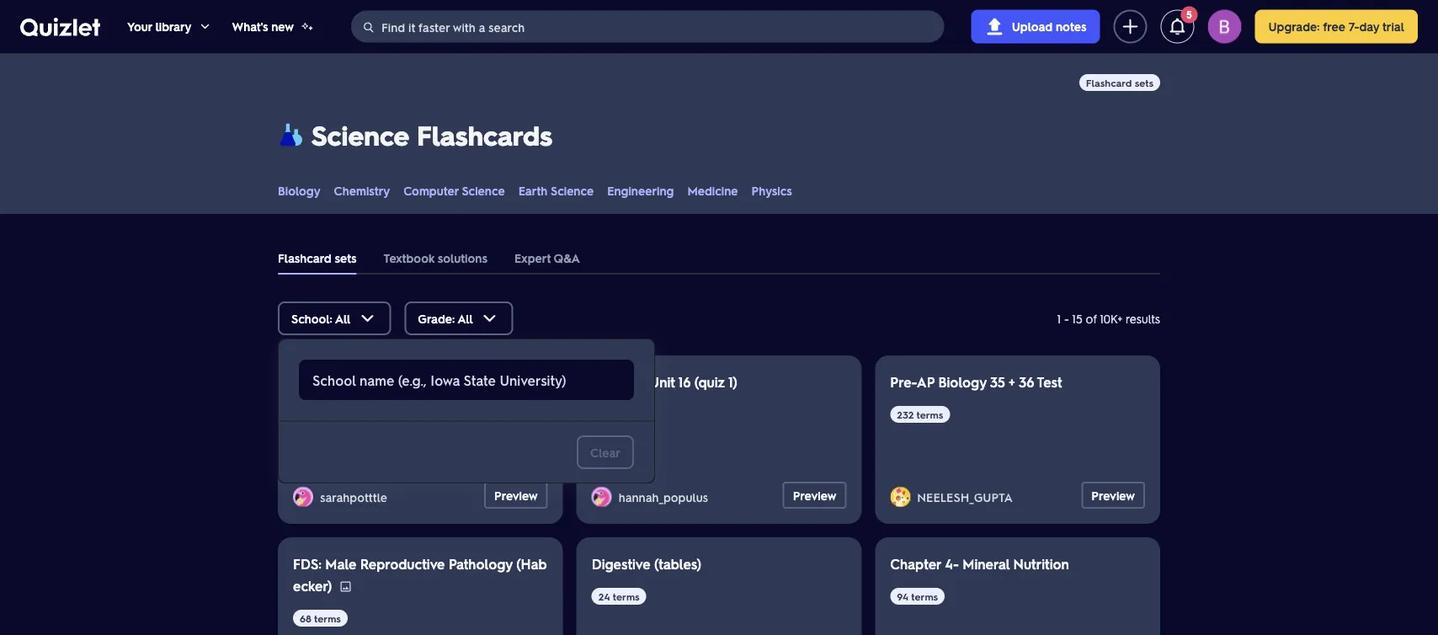 Task type: describe. For each thing, give the bounding box(es) containing it.
0 vertical spatial sets
[[1135, 76, 1154, 89]]

16
[[679, 373, 691, 390]]

your
[[127, 19, 152, 34]]

1
[[1058, 311, 1061, 326]]

0 horizontal spatial biology
[[278, 183, 321, 198]]

biology- unit 16 (quiz 1)
[[592, 373, 738, 390]]

chemistry link
[[334, 182, 390, 199]]

68 terms
[[300, 612, 341, 625]]

chapter
[[891, 555, 942, 572]]

nutrition
[[1014, 555, 1070, 572]]

expert
[[515, 250, 551, 265]]

image image for male
[[339, 580, 352, 593]]

upgrade: free 7-day trial button
[[1255, 10, 1418, 43]]

science for computer science
[[462, 183, 505, 198]]

1 horizontal spatial biology
[[939, 373, 987, 390]]

q&a
[[554, 250, 580, 265]]

school:
[[291, 311, 333, 326]]

terms for pre-
[[917, 408, 944, 421]]

1)
[[729, 373, 738, 390]]

(tables)
[[655, 555, 702, 572]]

sarahpotttle link
[[320, 489, 394, 505]]

upload image
[[985, 16, 1005, 37]]

test
[[1037, 373, 1063, 390]]

computer
[[404, 183, 459, 198]]

flashcard sets inside 'tab list'
[[278, 250, 357, 265]]

upload
[[1012, 19, 1053, 34]]

hannah_populus
[[619, 489, 708, 505]]

hannah_populus link
[[619, 489, 715, 505]]

image image for honors
[[327, 398, 341, 411]]

2 quizlet image from the top
[[20, 18, 100, 36]]

+
[[1009, 373, 1016, 390]]

engineering
[[607, 183, 674, 198]]

sparkle image
[[301, 20, 314, 33]]

soph honors chemistry midyear study g uide link
[[293, 373, 541, 412]]

computer science link
[[404, 182, 505, 199]]

chemistry
[[375, 373, 436, 390]]

uide
[[293, 395, 321, 412]]

digestive (tables)
[[592, 555, 702, 572]]

preview for soph honors chemistry midyear study g uide
[[494, 488, 538, 503]]

5
[[1187, 9, 1193, 20]]

computer science
[[404, 183, 505, 198]]

all for grade: all
[[457, 311, 473, 326]]

fds: male reproductive pathology (hab ecker) link
[[293, 555, 547, 594]]

search image
[[362, 21, 376, 34]]

preview for pre-ap biology 35 + 36 test
[[1092, 488, 1135, 503]]

terms for chapter
[[912, 590, 939, 603]]

mineral
[[963, 555, 1010, 572]]

soph honors chemistry midyear study g uide
[[293, 373, 541, 412]]

school: all
[[291, 311, 351, 326]]

caret down image inside "your library" button
[[198, 20, 212, 33]]

neelesh_gupta
[[918, 489, 1013, 505]]

medicine
[[688, 183, 738, 198]]

94
[[897, 590, 909, 603]]

profile picture image right 5
[[1208, 10, 1242, 43]]

grade:
[[418, 311, 455, 326]]

pathology
[[449, 555, 513, 572]]

fds:
[[293, 555, 322, 572]]

School name (e.g., Iowa State University) text field
[[312, 363, 621, 397]]

new
[[271, 19, 294, 34]]

grade: all button
[[405, 302, 514, 335]]

sets inside 'tab list'
[[335, 250, 357, 265]]

flashcards
[[417, 117, 553, 152]]

study
[[494, 373, 529, 390]]

fds: male reproductive pathology (hab ecker)
[[293, 555, 547, 594]]

chapter 4- mineral nutrition link
[[891, 555, 1070, 572]]

1 - 15 of 10k+ results
[[1058, 311, 1161, 326]]

earth
[[519, 183, 548, 198]]

library
[[156, 19, 192, 34]]

textbook solutions link
[[384, 241, 488, 275]]

all for school: all
[[335, 311, 351, 326]]

clear
[[591, 445, 621, 460]]

digestive (tables) link
[[592, 555, 702, 572]]

36
[[1019, 373, 1034, 390]]

flashcard sets link
[[278, 241, 357, 275]]

day
[[1360, 19, 1380, 34]]

upload notes button
[[972, 10, 1100, 43]]

honors
[[328, 373, 371, 390]]

bell image
[[1168, 16, 1188, 37]]

4-
[[945, 555, 959, 572]]

profile picture image for pre-ap biology 35 + 36 test
[[891, 487, 911, 507]]

science flashcards
[[312, 117, 553, 152]]

94 terms
[[897, 590, 939, 603]]

preview button for soph honors chemistry midyear study g uide
[[484, 482, 548, 509]]

10k+
[[1100, 311, 1123, 326]]



Task type: vqa. For each thing, say whether or not it's contained in the screenshot.
first star filled image from the right
no



Task type: locate. For each thing, give the bounding box(es) containing it.
medicine link
[[688, 182, 738, 199]]

notes
[[1056, 19, 1087, 34]]

clear button
[[577, 435, 634, 469]]

0 horizontal spatial flashcard sets
[[278, 250, 357, 265]]

1 vertical spatial biology
[[939, 373, 987, 390]]

sets down create image
[[1135, 76, 1154, 89]]

g
[[532, 373, 541, 390]]

physics
[[752, 183, 792, 198]]

None search field
[[351, 11, 945, 43]]

digestive
[[592, 555, 651, 572]]

your library
[[127, 19, 192, 34]]

trial
[[1383, 19, 1405, 34]]

expert q&a link
[[515, 241, 580, 275]]

pre-ap biology 35 + 36 test link
[[891, 373, 1063, 390]]

preview button for pre-ap biology 35 + 36 test
[[1082, 482, 1146, 509]]

flashcard sets up school: all
[[278, 250, 357, 265]]

7-
[[1349, 19, 1360, 34]]

caret down image right library
[[198, 20, 212, 33]]

0 horizontal spatial caret down image
[[198, 20, 212, 33]]

textbook
[[384, 250, 435, 265]]

0 horizontal spatial all
[[335, 311, 351, 326]]

Search text field
[[382, 11, 940, 43]]

0 vertical spatial image image
[[327, 398, 341, 411]]

0 horizontal spatial preview button
[[484, 482, 548, 509]]

terms right 68 at the bottom of the page
[[314, 612, 341, 625]]

soph
[[293, 373, 324, 390]]

reproductive
[[360, 555, 445, 572]]

terms for biology-
[[612, 408, 639, 421]]

earth science
[[519, 183, 594, 198]]

terms
[[612, 408, 639, 421], [917, 408, 944, 421], [613, 590, 640, 603], [912, 590, 939, 603], [314, 612, 341, 625]]

1 preview from the left
[[494, 488, 538, 503]]

image image
[[327, 398, 341, 411], [339, 580, 352, 593]]

15
[[1073, 311, 1083, 326]]

caret down image
[[357, 308, 378, 329]]

0 horizontal spatial preview
[[494, 488, 538, 503]]

create image
[[1121, 16, 1141, 37]]

1 vertical spatial caret down image
[[480, 308, 500, 329]]

2 preview from the left
[[793, 488, 837, 503]]

5 button
[[1161, 6, 1198, 43]]

image image down male
[[339, 580, 352, 593]]

0 vertical spatial flashcard
[[1086, 76, 1132, 89]]

profile picture image down clear button
[[592, 487, 612, 507]]

1 vertical spatial sets
[[335, 250, 357, 265]]

upgrade:
[[1269, 19, 1320, 34]]

what's new
[[232, 19, 294, 34]]

0 horizontal spatial flashcard
[[278, 250, 332, 265]]

textbook solutions
[[384, 250, 488, 265]]

science right earth
[[551, 183, 594, 198]]

neelesh_gupta link
[[918, 489, 1020, 505]]

all
[[335, 311, 351, 326], [457, 311, 473, 326]]

27
[[599, 408, 609, 421]]

all left caret down image
[[335, 311, 351, 326]]

1 vertical spatial image image
[[339, 580, 352, 593]]

1 horizontal spatial preview
[[793, 488, 837, 503]]

3 preview from the left
[[1092, 488, 1135, 503]]

3 preview button from the left
[[1082, 482, 1146, 509]]

all inside grade: all dropdown button
[[457, 311, 473, 326]]

1 horizontal spatial flashcard
[[1086, 76, 1132, 89]]

1 horizontal spatial science
[[462, 183, 505, 198]]

tab list containing flashcard sets
[[264, 241, 1174, 275]]

male
[[325, 555, 357, 572]]

caret down image right grade: all
[[480, 308, 500, 329]]

2 horizontal spatial preview
[[1092, 488, 1135, 503]]

sets up school: all popup button
[[335, 250, 357, 265]]

1 vertical spatial flashcard
[[278, 250, 332, 265]]

caret down image inside grade: all dropdown button
[[480, 308, 500, 329]]

terms right 232
[[917, 408, 944, 421]]

2 horizontal spatial preview button
[[1082, 482, 1146, 509]]

preview
[[494, 488, 538, 503], [793, 488, 837, 503], [1092, 488, 1135, 503]]

flashcard sets
[[1086, 76, 1154, 89], [278, 250, 357, 265]]

Search field
[[352, 11, 944, 43]]

-
[[1065, 311, 1070, 326]]

engineering link
[[607, 182, 674, 199]]

flashcard down create image
[[1086, 76, 1132, 89]]

profile picture image for soph honors chemistry midyear study g uide
[[293, 487, 313, 507]]

upgrade: free 7-day trial
[[1269, 19, 1405, 34]]

68
[[300, 612, 312, 625]]

preview for biology- unit 16 (quiz 1)
[[793, 488, 837, 503]]

your library button
[[127, 0, 212, 53]]

pre-
[[891, 373, 917, 390]]

profile picture image left sarahpotttle
[[293, 487, 313, 507]]

free
[[1323, 19, 1346, 34]]

0 vertical spatial caret down image
[[198, 20, 212, 33]]

ecker)
[[293, 577, 332, 594]]

0 vertical spatial flashcard sets
[[1086, 76, 1154, 89]]

(quiz
[[695, 373, 725, 390]]

science left earth
[[462, 183, 505, 198]]

1 horizontal spatial all
[[457, 311, 473, 326]]

flashcard sets down create image
[[1086, 76, 1154, 89]]

biology-
[[592, 373, 646, 390]]

biology left 35
[[939, 373, 987, 390]]

preview button for biology- unit 16 (quiz 1)
[[783, 482, 847, 509]]

2 horizontal spatial science
[[551, 183, 594, 198]]

of
[[1086, 311, 1097, 326]]

science for earth science
[[551, 183, 594, 198]]

2 preview button from the left
[[783, 482, 847, 509]]

biology down science icon
[[278, 183, 321, 198]]

24 terms
[[599, 590, 640, 603]]

midyear
[[440, 373, 491, 390]]

ap
[[917, 373, 935, 390]]

1 vertical spatial flashcard sets
[[278, 250, 357, 265]]

232 terms
[[897, 408, 944, 421]]

profile picture image
[[1208, 10, 1242, 43], [293, 487, 313, 507], [592, 487, 612, 507], [891, 487, 911, 507]]

1 quizlet image from the top
[[20, 17, 100, 36]]

quizlet image
[[20, 17, 100, 36], [20, 18, 100, 36]]

preview button
[[484, 482, 548, 509], [783, 482, 847, 509], [1082, 482, 1146, 509]]

sarahpotttle
[[320, 489, 387, 505]]

all right the 'grade:'
[[457, 311, 473, 326]]

None field
[[299, 360, 634, 400]]

1 all from the left
[[335, 311, 351, 326]]

image image right "uide"
[[327, 398, 341, 411]]

upload notes
[[1012, 19, 1087, 34]]

chemistry
[[334, 183, 390, 198]]

terms for digestive
[[613, 590, 640, 603]]

2 all from the left
[[457, 311, 473, 326]]

biology- unit 16 (quiz 1) link
[[592, 373, 738, 390]]

35
[[990, 373, 1005, 390]]

caret down image
[[198, 20, 212, 33], [480, 308, 500, 329]]

profile picture image left neelesh_gupta
[[891, 487, 911, 507]]

unit
[[650, 373, 675, 390]]

grade: all
[[418, 311, 473, 326]]

sets
[[1135, 76, 1154, 89], [335, 250, 357, 265]]

flashcard inside 'tab list'
[[278, 250, 332, 265]]

what's
[[232, 19, 268, 34]]

chapter 4- mineral nutrition
[[891, 555, 1070, 572]]

results
[[1126, 311, 1161, 326]]

biology
[[278, 183, 321, 198], [939, 373, 987, 390]]

1 horizontal spatial sets
[[1135, 76, 1154, 89]]

232
[[897, 408, 914, 421]]

1 horizontal spatial caret down image
[[480, 308, 500, 329]]

terms right 24
[[613, 590, 640, 603]]

1 horizontal spatial flashcard sets
[[1086, 76, 1154, 89]]

physics link
[[752, 182, 792, 199]]

expert q&a
[[515, 250, 580, 265]]

school: all button
[[278, 302, 391, 335]]

flashcard up school: at the left
[[278, 250, 332, 265]]

profile picture image for biology- unit 16 (quiz 1)
[[592, 487, 612, 507]]

pre-ap biology 35 + 36 test
[[891, 373, 1063, 390]]

(hab
[[517, 555, 547, 572]]

earth science link
[[519, 182, 594, 199]]

1 preview button from the left
[[484, 482, 548, 509]]

terms right 94
[[912, 590, 939, 603]]

science up chemistry link
[[312, 117, 410, 152]]

biology link
[[278, 182, 321, 199]]

27 terms
[[599, 408, 639, 421]]

0 horizontal spatial science
[[312, 117, 410, 152]]

tab list
[[264, 241, 1174, 275]]

1 horizontal spatial preview button
[[783, 482, 847, 509]]

all inside school: all popup button
[[335, 311, 351, 326]]

0 horizontal spatial sets
[[335, 250, 357, 265]]

science image
[[278, 121, 305, 148]]

terms right 27
[[612, 408, 639, 421]]

0 vertical spatial biology
[[278, 183, 321, 198]]



